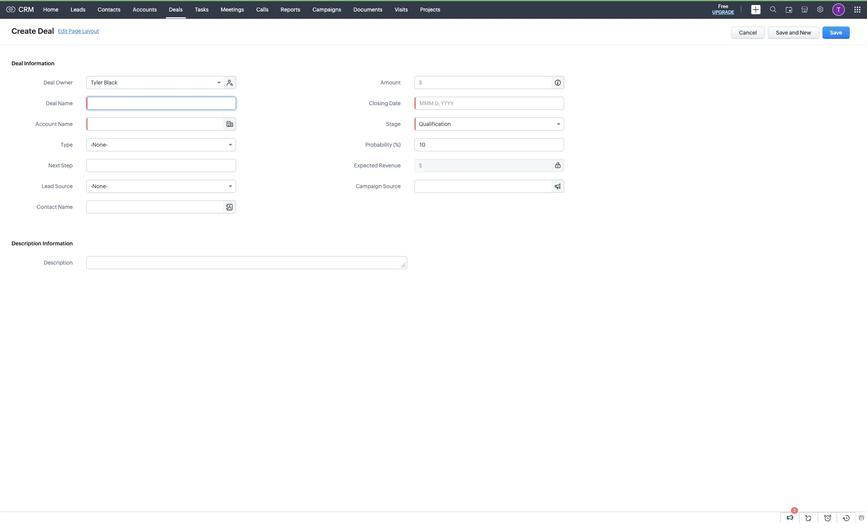 Task type: locate. For each thing, give the bounding box(es) containing it.
deal
[[38, 27, 54, 35], [12, 60, 23, 66], [44, 80, 55, 86], [46, 100, 57, 106]]

-
[[91, 142, 93, 148], [91, 183, 93, 189]]

free
[[719, 3, 729, 9]]

name down owner
[[58, 100, 73, 106]]

tasks link
[[189, 0, 215, 19]]

source right lead
[[55, 183, 73, 189]]

2 none- from the top
[[93, 183, 108, 189]]

information
[[24, 60, 54, 66], [43, 240, 73, 247]]

1 horizontal spatial source
[[383, 183, 401, 189]]

date
[[389, 100, 401, 106]]

home
[[43, 6, 58, 12]]

1 vertical spatial information
[[43, 240, 73, 247]]

1 name from the top
[[58, 100, 73, 106]]

description
[[12, 240, 41, 247], [44, 260, 73, 266]]

tyler
[[91, 80, 103, 86]]

0 vertical spatial information
[[24, 60, 54, 66]]

-None- field
[[87, 138, 236, 151], [87, 180, 236, 193]]

name right contact
[[58, 204, 73, 210]]

profile element
[[829, 0, 850, 19]]

calendar image
[[786, 6, 793, 12]]

$ right 'amount'
[[419, 80, 422, 86]]

information down "contact name"
[[43, 240, 73, 247]]

campaigns
[[313, 6, 341, 12]]

step
[[61, 162, 73, 169]]

lead source
[[42, 183, 73, 189]]

contact name
[[37, 204, 73, 210]]

type
[[61, 142, 73, 148]]

MMM D, YYYY text field
[[415, 97, 565, 110]]

deal up 'account name'
[[46, 100, 57, 106]]

name for contact name
[[58, 204, 73, 210]]

1 horizontal spatial description
[[44, 260, 73, 266]]

-none- field for type
[[87, 138, 236, 151]]

1 source from the left
[[55, 183, 73, 189]]

description for description
[[44, 260, 73, 266]]

0 vertical spatial -none- field
[[87, 138, 236, 151]]

2 -none- field from the top
[[87, 180, 236, 193]]

save left "and"
[[777, 30, 789, 36]]

0 vertical spatial description
[[12, 240, 41, 247]]

2 $ from the top
[[419, 162, 422, 169]]

1 vertical spatial none-
[[93, 183, 108, 189]]

1 vertical spatial -none- field
[[87, 180, 236, 193]]

$ right "revenue"
[[419, 162, 422, 169]]

search element
[[766, 0, 782, 19]]

deal left owner
[[44, 80, 55, 86]]

- for type
[[91, 142, 93, 148]]

name right account
[[58, 121, 73, 127]]

1 $ from the top
[[419, 80, 422, 86]]

expected
[[354, 162, 378, 169]]

name for account name
[[58, 121, 73, 127]]

3 name from the top
[[58, 204, 73, 210]]

save down profile icon
[[831, 30, 843, 36]]

1 -none- field from the top
[[87, 138, 236, 151]]

closing date
[[369, 100, 401, 106]]

upgrade
[[713, 10, 735, 15]]

create deal edit page layout
[[12, 27, 99, 35]]

deal left edit
[[38, 27, 54, 35]]

source for lead source
[[55, 183, 73, 189]]

tyler black
[[91, 80, 118, 86]]

0 horizontal spatial description
[[12, 240, 41, 247]]

next
[[48, 162, 60, 169]]

page
[[69, 28, 81, 34]]

1 vertical spatial name
[[58, 121, 73, 127]]

- right the type
[[91, 142, 93, 148]]

save
[[777, 30, 789, 36], [831, 30, 843, 36]]

0 vertical spatial $
[[419, 80, 422, 86]]

create
[[12, 27, 36, 35]]

account
[[35, 121, 57, 127]]

- right lead source
[[91, 183, 93, 189]]

none- for type
[[93, 142, 108, 148]]

(%)
[[394, 142, 401, 148]]

1 -none- from the top
[[91, 142, 108, 148]]

projects link
[[414, 0, 447, 19]]

2 name from the top
[[58, 121, 73, 127]]

contacts link
[[92, 0, 127, 19]]

description information
[[12, 240, 73, 247]]

contact
[[37, 204, 57, 210]]

0 vertical spatial -none-
[[91, 142, 108, 148]]

information for deal information
[[24, 60, 54, 66]]

0 vertical spatial name
[[58, 100, 73, 106]]

save and new
[[777, 30, 812, 36]]

deal for deal name
[[46, 100, 57, 106]]

None text field
[[87, 97, 236, 110], [87, 118, 236, 130], [415, 138, 565, 151], [87, 257, 407, 269], [87, 97, 236, 110], [87, 118, 236, 130], [415, 138, 565, 151], [87, 257, 407, 269]]

probability (%)
[[366, 142, 401, 148]]

deal down 'create'
[[12, 60, 23, 66]]

probability
[[366, 142, 392, 148]]

campaigns link
[[307, 0, 348, 19]]

information up deal owner
[[24, 60, 54, 66]]

none-
[[93, 142, 108, 148], [93, 183, 108, 189]]

None field
[[87, 118, 236, 130], [415, 180, 564, 192], [87, 201, 236, 213], [87, 118, 236, 130], [415, 180, 564, 192], [87, 201, 236, 213]]

1 vertical spatial description
[[44, 260, 73, 266]]

amount
[[381, 80, 401, 86]]

2 vertical spatial name
[[58, 204, 73, 210]]

2 save from the left
[[831, 30, 843, 36]]

tasks
[[195, 6, 209, 12]]

2 -none- from the top
[[91, 183, 108, 189]]

closing
[[369, 100, 388, 106]]

1 vertical spatial $
[[419, 162, 422, 169]]

$
[[419, 80, 422, 86], [419, 162, 422, 169]]

None text field
[[424, 76, 564, 89], [87, 159, 236, 172], [424, 159, 564, 172], [415, 180, 564, 192], [87, 201, 236, 213], [424, 76, 564, 89], [87, 159, 236, 172], [424, 159, 564, 172], [415, 180, 564, 192], [87, 201, 236, 213]]

1 save from the left
[[777, 30, 789, 36]]

source
[[55, 183, 73, 189], [383, 183, 401, 189]]

save button
[[823, 27, 850, 39]]

profile image
[[833, 3, 845, 16]]

Tyler Black field
[[87, 76, 225, 89]]

1 vertical spatial -
[[91, 183, 93, 189]]

1 horizontal spatial save
[[831, 30, 843, 36]]

1 none- from the top
[[93, 142, 108, 148]]

qualification
[[419, 121, 451, 127]]

0 vertical spatial -
[[91, 142, 93, 148]]

2 - from the top
[[91, 183, 93, 189]]

$ for amount
[[419, 80, 422, 86]]

none- for lead source
[[93, 183, 108, 189]]

2 source from the left
[[383, 183, 401, 189]]

1 vertical spatial -none-
[[91, 183, 108, 189]]

0 horizontal spatial source
[[55, 183, 73, 189]]

0 horizontal spatial save
[[777, 30, 789, 36]]

save and new button
[[769, 27, 820, 39]]

-none-
[[91, 142, 108, 148], [91, 183, 108, 189]]

name
[[58, 100, 73, 106], [58, 121, 73, 127], [58, 204, 73, 210]]

1 - from the top
[[91, 142, 93, 148]]

0 vertical spatial none-
[[93, 142, 108, 148]]

source down "revenue"
[[383, 183, 401, 189]]



Task type: describe. For each thing, give the bounding box(es) containing it.
calls
[[257, 6, 269, 12]]

revenue
[[379, 162, 401, 169]]

owner
[[56, 80, 73, 86]]

deals link
[[163, 0, 189, 19]]

campaign source
[[356, 183, 401, 189]]

edit
[[58, 28, 68, 34]]

edit page layout link
[[58, 28, 99, 34]]

leads link
[[65, 0, 92, 19]]

$ for expected revenue
[[419, 162, 422, 169]]

meetings
[[221, 6, 244, 12]]

deal for deal information
[[12, 60, 23, 66]]

accounts link
[[127, 0, 163, 19]]

save for save
[[831, 30, 843, 36]]

save for save and new
[[777, 30, 789, 36]]

source for campaign source
[[383, 183, 401, 189]]

Qualification field
[[415, 118, 565, 131]]

leads
[[71, 6, 86, 12]]

name for deal name
[[58, 100, 73, 106]]

home link
[[37, 0, 65, 19]]

deal information
[[12, 60, 54, 66]]

accounts
[[133, 6, 157, 12]]

- for lead source
[[91, 183, 93, 189]]

create menu image
[[752, 5, 761, 14]]

create menu element
[[747, 0, 766, 19]]

campaign
[[356, 183, 382, 189]]

stage
[[386, 121, 401, 127]]

projects
[[420, 6, 441, 12]]

visits
[[395, 6, 408, 12]]

meetings link
[[215, 0, 250, 19]]

deals
[[169, 6, 183, 12]]

documents link
[[348, 0, 389, 19]]

layout
[[82, 28, 99, 34]]

description for description information
[[12, 240, 41, 247]]

deal for deal owner
[[44, 80, 55, 86]]

black
[[104, 80, 118, 86]]

free upgrade
[[713, 3, 735, 15]]

lead
[[42, 183, 54, 189]]

deal owner
[[44, 80, 73, 86]]

2
[[794, 508, 796, 513]]

calls link
[[250, 0, 275, 19]]

information for description information
[[43, 240, 73, 247]]

-none- for lead source
[[91, 183, 108, 189]]

crm link
[[6, 5, 34, 13]]

reports
[[281, 6, 301, 12]]

account name
[[35, 121, 73, 127]]

expected revenue
[[354, 162, 401, 169]]

new
[[801, 30, 812, 36]]

crm
[[18, 5, 34, 13]]

cancel
[[740, 30, 758, 36]]

next step
[[48, 162, 73, 169]]

documents
[[354, 6, 383, 12]]

contacts
[[98, 6, 121, 12]]

-none- for type
[[91, 142, 108, 148]]

search image
[[771, 6, 777, 13]]

-none- field for lead source
[[87, 180, 236, 193]]

cancel button
[[732, 27, 766, 39]]

deal name
[[46, 100, 73, 106]]

reports link
[[275, 0, 307, 19]]

visits link
[[389, 0, 414, 19]]

and
[[790, 30, 800, 36]]



Task type: vqa. For each thing, say whether or not it's contained in the screenshot.
Other Modules field
no



